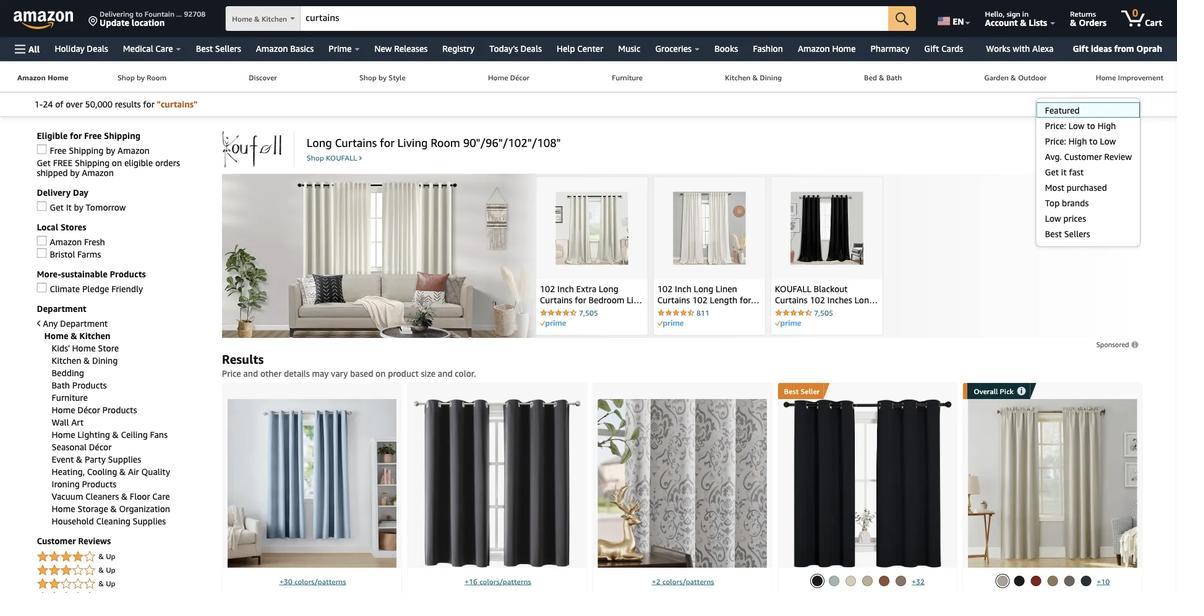 Task type: locate. For each thing, give the bounding box(es) containing it.
0 vertical spatial amazon home
[[798, 44, 856, 54]]

0 vertical spatial low
[[1069, 121, 1085, 131]]

1 horizontal spatial eligible for prime. image
[[775, 320, 801, 328]]

any department
[[43, 319, 108, 329]]

free up free shipping by amazon get free shipping on eligible orders shipped by amazon
[[84, 131, 102, 141]]

& inside 2 stars & up element
[[98, 580, 104, 589]]

price: high to low link
[[1037, 133, 1140, 149]]

holiday deals
[[55, 44, 108, 54]]

+2 colors/patterns
[[652, 578, 714, 587]]

0 vertical spatial price:
[[1045, 121, 1067, 131]]

& up down "reviews"
[[98, 553, 116, 561]]

list box
[[1036, 102, 1140, 242]]

0 vertical spatial department
[[37, 304, 86, 314]]

home up of
[[48, 73, 68, 82]]

+16 colors/patterns link
[[465, 578, 531, 587]]

improvement
[[1118, 73, 1164, 82]]

kitchen & dining link down fashion link
[[684, 62, 823, 92]]

local stores
[[37, 222, 86, 232]]

2 7,505 from the left
[[814, 309, 833, 318]]

colors/patterns right +16
[[480, 578, 531, 587]]

& inside the 'kitchen & dining' link
[[753, 73, 758, 82]]

free shipping by amazon get free shipping on eligible orders shipped by amazon
[[37, 145, 180, 178]]

best sellers link down the "92708"
[[189, 40, 249, 58]]

home right kids'
[[72, 343, 96, 354]]

1 horizontal spatial low
[[1069, 121, 1085, 131]]

1 vertical spatial price:
[[1045, 136, 1067, 146]]

for
[[143, 99, 155, 110], [70, 131, 82, 141], [380, 136, 395, 150], [575, 295, 586, 305]]

2 eligible for prime. image from the left
[[775, 320, 801, 328]]

1 vertical spatial best
[[1045, 229, 1062, 239]]

0 vertical spatial furniture
[[612, 73, 643, 82]]

1 eligible for prime. image from the left
[[540, 320, 566, 328]]

0 horizontal spatial eligible for prime. image
[[540, 320, 566, 328]]

3 colors/patterns from the left
[[663, 578, 714, 587]]

vacuum
[[52, 492, 83, 502]]

customer
[[1064, 152, 1102, 162], [37, 536, 76, 547]]

3 & up link from the top
[[37, 578, 210, 592]]

& down seasonal décor link
[[76, 455, 82, 465]]

1-24 of over 50,000 results for
[[34, 99, 155, 110]]

102 inside 102 inch extra long curtains for bedroom li…
[[540, 284, 555, 294]]

checkbox image
[[37, 144, 47, 154], [37, 201, 47, 211], [37, 248, 47, 258]]

bath inside home & kitchen kids' home store kitchen & dining bedding bath products furniture home décor products wall art home lighting & ceiling fans seasonal décor event & party supplies heating, cooling & air quality ironing products vacuum cleaners & floor care home storage & organization household cleaning supplies
[[52, 380, 70, 391]]

long curtains for living room 90"/96"/102"/108"
[[307, 136, 561, 150]]

& up link up 2 stars & up element
[[37, 550, 210, 565]]

to left fountain
[[136, 9, 143, 18]]

0 vertical spatial checkbox image
[[37, 144, 47, 154]]

décor down today's deals link
[[510, 73, 530, 82]]

department
[[37, 304, 86, 314], [60, 319, 108, 329]]

high down sort by: featured
[[1098, 121, 1116, 131]]

2 & up from the top
[[98, 566, 116, 575]]

+30 colors/patterns
[[279, 578, 346, 587]]

nicetown halloween pitch black solid thermal insulated grommet blackout curtains/drapes for bedroom window (2 panels, 42 i... image
[[784, 400, 952, 569]]

2 vertical spatial low
[[1045, 213, 1061, 224]]

1 vertical spatial department
[[60, 319, 108, 329]]

inch inside 102 inch long linen curtains 102 length for…
[[675, 284, 692, 294]]

0 horizontal spatial sellers
[[215, 44, 241, 54]]

0 horizontal spatial and
[[243, 369, 258, 379]]

get it fast link
[[1037, 164, 1140, 180]]

gift left cards
[[925, 44, 939, 54]]

2 colors/patterns from the left
[[480, 578, 531, 587]]

1 7,505 link from the left
[[540, 309, 644, 318]]

1 horizontal spatial sellers
[[1065, 229, 1091, 239]]

0 horizontal spatial on
[[112, 158, 122, 168]]

bath
[[887, 73, 902, 82], [52, 380, 70, 391]]

0 horizontal spatial colors/patterns
[[294, 578, 346, 587]]

checkbox image inside get it by tomorrow link
[[37, 201, 47, 211]]

0 horizontal spatial deals
[[87, 44, 108, 54]]

checkbox image for delivery day
[[37, 201, 47, 211]]

0 vertical spatial best sellers link
[[189, 40, 249, 58]]

furniture link down the music link
[[571, 62, 684, 92]]

fashion
[[753, 44, 783, 54]]

results
[[115, 99, 141, 110]]

on left eligible in the top of the page
[[112, 158, 122, 168]]

koufall for koufall
[[326, 153, 359, 162]]

1 vertical spatial free
[[50, 145, 67, 156]]

1 horizontal spatial furniture link
[[571, 62, 684, 92]]

home décor products link
[[52, 405, 137, 415]]

1 vertical spatial on
[[376, 369, 386, 379]]

1 vertical spatial dining
[[92, 356, 118, 366]]

1 vertical spatial kitchen & dining link
[[52, 356, 118, 366]]

1 vertical spatial high
[[1069, 136, 1087, 146]]

102 left extra
[[540, 284, 555, 294]]

0 horizontal spatial high
[[1069, 136, 1087, 146]]

2 horizontal spatial best
[[1045, 229, 1062, 239]]

best down top
[[1045, 229, 1062, 239]]

inch inside 102 inch extra long curtains for bedroom li…
[[558, 284, 574, 294]]

household cleaning supplies link
[[52, 517, 166, 527]]

deals right holiday
[[87, 44, 108, 54]]

7,505 link down inches
[[775, 309, 879, 318]]

1 vertical spatial amazon home link
[[9, 62, 76, 92]]

1 7,505 from the left
[[579, 309, 598, 318]]

1 horizontal spatial free
[[84, 131, 102, 141]]

fresh
[[84, 237, 105, 247]]

featured link
[[1037, 102, 1140, 118]]

dining down store
[[92, 356, 118, 366]]

0 vertical spatial best
[[196, 44, 213, 54]]

checkbox image down the eligible
[[37, 144, 47, 154]]

1 checkbox image from the top
[[37, 236, 47, 246]]

to inside delivering to fountain ... 92708 update location
[[136, 9, 143, 18]]

free
[[53, 158, 73, 168]]

supplies down organization
[[133, 517, 166, 527]]

furniture inside navigation navigation
[[612, 73, 643, 82]]

2 gift from the left
[[925, 44, 939, 54]]

amazon home link right the fashion
[[791, 40, 863, 58]]

& up down 3 stars & up element at bottom left
[[98, 580, 116, 589]]

1 horizontal spatial customer
[[1064, 152, 1102, 162]]

koufall inside koufall blackout curtains 102 inches lon…
[[775, 284, 812, 294]]

prime link
[[321, 40, 367, 58]]

inch for 102
[[675, 284, 692, 294]]

0 horizontal spatial gift
[[925, 44, 939, 54]]

shop for shop by room
[[118, 73, 135, 82]]

"curtains"
[[157, 99, 198, 110]]

0 vertical spatial kitchen & dining link
[[684, 62, 823, 92]]

up down 3 stars & up element at bottom left
[[106, 580, 116, 589]]

dropdown image
[[1131, 102, 1137, 107]]

get inside free shipping by amazon get free shipping on eligible orders shipped by amazon
[[37, 158, 51, 168]]

best
[[196, 44, 213, 54], [1045, 229, 1062, 239], [784, 387, 799, 396]]

1 horizontal spatial deals
[[521, 44, 542, 54]]

shop for shop by style
[[359, 73, 377, 82]]

customer reviews element
[[37, 550, 210, 594]]

1 inch from the left
[[558, 284, 574, 294]]

home storage & organization link
[[52, 504, 170, 514]]

returns & orders
[[1070, 9, 1107, 28]]

1 horizontal spatial dining
[[760, 73, 782, 82]]

and
[[243, 369, 258, 379], [438, 369, 453, 379]]

kitchen up the bedding
[[52, 356, 81, 366]]

and right size
[[438, 369, 453, 379]]

checkbox image inside climate pledge friendly link
[[37, 283, 47, 293]]

0 horizontal spatial room
[[147, 73, 167, 82]]

1 vertical spatial sellers
[[1065, 229, 1091, 239]]

& inside home & kitchen search field
[[254, 15, 260, 23]]

1 horizontal spatial furniture
[[612, 73, 643, 82]]

in
[[1023, 9, 1029, 18]]

art
[[71, 418, 84, 428]]

amazon home right the fashion
[[798, 44, 856, 54]]

by right it
[[74, 202, 83, 213]]

by:
[[1088, 101, 1097, 109]]

colors/patterns for +30 colors/patterns
[[294, 578, 346, 587]]

best down the "92708"
[[196, 44, 213, 54]]

& inside bed & bath link
[[879, 73, 885, 82]]

low up price: high to low link
[[1069, 121, 1085, 131]]

free inside free shipping by amazon get free shipping on eligible orders shipped by amazon
[[50, 145, 67, 156]]

shop by style
[[359, 73, 406, 82]]

care up organization
[[152, 492, 170, 502]]

checkbox image down delivery
[[37, 201, 47, 211]]

account
[[985, 17, 1018, 28]]

0 vertical spatial free
[[84, 131, 102, 141]]

1 gift from the left
[[1073, 43, 1089, 54]]

bed & bath link
[[823, 62, 943, 92]]

room down medical care link
[[147, 73, 167, 82]]

bedding
[[52, 368, 84, 378]]

1 & up link from the top
[[37, 550, 210, 565]]

any department link
[[37, 319, 108, 329]]

& down fashion link
[[753, 73, 758, 82]]

best for best sellers
[[196, 44, 213, 54]]

holiday
[[55, 44, 85, 54]]

furniture down the music link
[[612, 73, 643, 82]]

best inside group
[[784, 387, 799, 396]]

delivering to fountain ... 92708 update location
[[100, 9, 206, 28]]

more-sustainable products
[[37, 269, 146, 279]]

featured option
[[1036, 102, 1140, 118]]

0 vertical spatial room
[[147, 73, 167, 82]]

1 horizontal spatial 7,505 link
[[775, 309, 879, 318]]

alexa
[[1033, 44, 1054, 54]]

1 vertical spatial bath
[[52, 380, 70, 391]]

0 vertical spatial furniture link
[[571, 62, 684, 92]]

by
[[137, 73, 145, 82], [379, 73, 387, 82], [106, 145, 115, 156], [70, 168, 80, 178], [74, 202, 83, 213]]

kids' home store link
[[52, 343, 119, 354]]

1 colors/patterns from the left
[[294, 578, 346, 587]]

1 horizontal spatial on
[[376, 369, 386, 379]]

1 horizontal spatial amazon home link
[[791, 40, 863, 58]]

new releases
[[375, 44, 428, 54]]

colors/patterns right +30
[[294, 578, 346, 587]]

décor up art
[[77, 405, 100, 415]]

customer up get it fast link
[[1064, 152, 1102, 162]]

décor up event & party supplies link
[[89, 442, 112, 453]]

+32
[[912, 578, 925, 587]]

eligible
[[124, 158, 153, 168]]

orders
[[155, 158, 180, 168]]

2 checkbox image from the top
[[37, 283, 47, 293]]

and down results
[[243, 369, 258, 379]]

eligible
[[37, 131, 68, 141]]

0 vertical spatial décor
[[510, 73, 530, 82]]

1 & up from the top
[[98, 553, 116, 561]]

1 horizontal spatial best sellers link
[[1037, 226, 1140, 242]]

0 horizontal spatial shop
[[118, 73, 135, 82]]

eligible for prime. image for koufall blackout curtains 102 inches lon…
[[775, 320, 801, 328]]

0 vertical spatial dining
[[760, 73, 782, 82]]

amazon home up 1-
[[17, 73, 68, 82]]

& up link down "reviews"
[[37, 564, 210, 579]]

of
[[55, 99, 63, 110]]

7,505 down 102 inch extra long curtains for bedroom li… link
[[579, 309, 598, 318]]

it
[[66, 202, 72, 213]]

0 horizontal spatial free
[[50, 145, 67, 156]]

checkbox image inside bristol farms link
[[37, 248, 47, 258]]

& up link
[[37, 550, 210, 565], [37, 564, 210, 579], [37, 578, 210, 592]]

eligible for prime. image
[[540, 320, 566, 328], [775, 320, 801, 328]]

0 horizontal spatial best sellers link
[[189, 40, 249, 58]]

2 7,505 link from the left
[[775, 309, 879, 318]]

1 horizontal spatial inch
[[675, 284, 692, 294]]

0 vertical spatial supplies
[[108, 455, 141, 465]]

1 up from the top
[[106, 553, 116, 561]]

living
[[398, 136, 428, 150]]

featured left the 'dropdown' 'image' at the top
[[1100, 101, 1128, 109]]

& down 4 stars & up element
[[98, 566, 104, 575]]

gift ideas from oprah
[[1073, 43, 1163, 54]]

amazon basics link
[[249, 40, 321, 58]]

& down 3 stars & up element at bottom left
[[98, 580, 104, 589]]

checkbox image down local
[[37, 236, 47, 246]]

colors/patterns for +2 colors/patterns
[[663, 578, 714, 587]]

3 & up from the top
[[98, 580, 116, 589]]

products
[[110, 269, 146, 279], [72, 380, 107, 391], [102, 405, 137, 415], [82, 479, 117, 490]]

7,505 link down 102 inch extra long curtains for bedroom li… link
[[540, 309, 644, 318]]

2 & up link from the top
[[37, 564, 210, 579]]

best inside navigation navigation
[[196, 44, 213, 54]]

0 vertical spatial customer
[[1064, 152, 1102, 162]]

2 horizontal spatial shop
[[359, 73, 377, 82]]

1 horizontal spatial 7,505
[[814, 309, 833, 318]]

& down "reviews"
[[98, 553, 104, 561]]

2 up from the top
[[106, 566, 116, 575]]

2 inch from the left
[[675, 284, 692, 294]]

eligible for prime. image down koufall blackout curtains 102 inches lon…
[[775, 320, 801, 328]]

party
[[85, 455, 106, 465]]

checkbox image inside amazon fresh link
[[37, 236, 47, 246]]

curtains inside 102 inch extra long curtains for bedroom li…
[[540, 295, 573, 305]]

bath right "bed"
[[887, 73, 902, 82]]

0 horizontal spatial dining
[[92, 356, 118, 366]]

1 vertical spatial up
[[106, 566, 116, 575]]

2 vertical spatial best
[[784, 387, 799, 396]]

1 horizontal spatial room
[[431, 136, 460, 150]]

dining inside home & kitchen kids' home store kitchen & dining bedding bath products furniture home décor products wall art home lighting & ceiling fans seasonal décor event & party supplies heating, cooling & air quality ironing products vacuum cleaners & floor care home storage & organization household cleaning supplies
[[92, 356, 118, 366]]

curtains left the bedroom
[[540, 295, 573, 305]]

bath inside navigation navigation
[[887, 73, 902, 82]]

get inside featured price: low to high price: high to low avg. customer review get it fast most purchased top brands low prices best sellers
[[1045, 167, 1059, 177]]

cart
[[1145, 17, 1163, 28]]

based
[[350, 369, 373, 379]]

basics
[[290, 44, 314, 54]]

household
[[52, 517, 94, 527]]

may
[[312, 369, 329, 379]]

sellers down prices
[[1065, 229, 1091, 239]]

0 vertical spatial checkbox image
[[37, 236, 47, 246]]

checkbox image left bristol
[[37, 248, 47, 258]]

1 checkbox image from the top
[[37, 144, 47, 154]]

Search Amazon text field
[[301, 7, 889, 30]]

0 horizontal spatial best
[[196, 44, 213, 54]]

sponsored ad - lazzzy grey floral damask blackout curtains 84 inches long for living room, medallion farmhouse vintage flo... image
[[598, 400, 767, 569]]

1 vertical spatial care
[[152, 492, 170, 502]]

discover
[[249, 73, 277, 82]]

best seller group
[[778, 383, 824, 400]]

2 vertical spatial & up
[[98, 580, 116, 589]]

1 vertical spatial room
[[431, 136, 460, 150]]

bristol farms
[[50, 249, 101, 260]]

sort by: featured
[[1073, 101, 1128, 109]]

0 vertical spatial shipping
[[104, 131, 141, 141]]

& left the air
[[119, 467, 126, 477]]

sponsored ad - amazon basics room darkening blackout window curtain with grommets, 52 x 84 inches, light blue - set of 2 image
[[228, 400, 397, 569]]

Home & Kitchen search field
[[225, 6, 916, 32]]

featured price: low to high price: high to low avg. customer review get it fast most purchased top brands low prices best sellers
[[1045, 105, 1132, 239]]

7,505 for inches
[[814, 309, 833, 318]]

102 inside koufall blackout curtains 102 inches lon…
[[810, 295, 825, 305]]

customer down household at bottom left
[[37, 536, 76, 547]]

shop
[[118, 73, 135, 82], [359, 73, 377, 82], [307, 153, 326, 162]]

curtains inside 102 inch long linen curtains 102 length for…
[[658, 295, 690, 305]]

room right living
[[431, 136, 460, 150]]

department up 'any department' link
[[37, 304, 86, 314]]

best left seller
[[784, 387, 799, 396]]

deals right the today's at left
[[521, 44, 542, 54]]

furniture link for kitchen & dining
[[571, 62, 684, 92]]

4 stars & up element
[[37, 550, 210, 565]]

ideas
[[1091, 43, 1112, 54]]

7,505 down koufall blackout curtains 102 inches lon… link
[[814, 309, 833, 318]]

works with alexa
[[986, 44, 1054, 54]]

checkbox image
[[37, 236, 47, 246], [37, 283, 47, 293]]

colors/patterns right the +2
[[663, 578, 714, 587]]

on inside free shipping by amazon get free shipping on eligible orders shipped by amazon
[[112, 158, 122, 168]]

by left 'style'
[[379, 73, 387, 82]]

low down top
[[1045, 213, 1061, 224]]

deals
[[87, 44, 108, 54], [521, 44, 542, 54]]

+30 colors/patterns link
[[279, 578, 346, 587]]

0 horizontal spatial amazon home link
[[9, 62, 76, 92]]

+2
[[652, 578, 661, 587]]

2 deals from the left
[[521, 44, 542, 54]]

1 horizontal spatial koufall
[[775, 284, 812, 294]]

& up down 4 stars & up element
[[98, 566, 116, 575]]

1 vertical spatial to
[[1087, 121, 1096, 131]]

eligible for free shipping
[[37, 131, 141, 141]]

1 vertical spatial décor
[[77, 405, 100, 415]]

2 checkbox image from the top
[[37, 201, 47, 211]]

size
[[421, 369, 436, 379]]

up up 3 stars & up element at bottom left
[[106, 553, 116, 561]]

1 horizontal spatial bath
[[887, 73, 902, 82]]

0 horizontal spatial furniture link
[[52, 393, 88, 403]]

1 vertical spatial checkbox image
[[37, 201, 47, 211]]

102 down blackout
[[810, 295, 825, 305]]

featured inside featured price: low to high price: high to low avg. customer review get it fast most purchased top brands low prices best sellers
[[1045, 105, 1080, 115]]

1 deals from the left
[[87, 44, 108, 54]]

for right the eligible
[[70, 131, 82, 141]]

room inside navigation navigation
[[147, 73, 167, 82]]

sponsored button
[[1097, 339, 1140, 351]]

1 vertical spatial amazon home
[[17, 73, 68, 82]]

furniture link down 'bath products' link
[[52, 393, 88, 403]]

sellers down home & kitchen
[[215, 44, 241, 54]]

1 horizontal spatial and
[[438, 369, 453, 379]]

& up link down 4 stars & up element
[[37, 578, 210, 592]]

up for 4 stars & up element
[[106, 553, 116, 561]]

0 vertical spatial sellers
[[215, 44, 241, 54]]

koufall for koufall blackout curtains 102 inches lon…
[[775, 284, 812, 294]]

1 vertical spatial checkbox image
[[37, 283, 47, 293]]

delivery
[[37, 187, 71, 198]]

sponsored ad - chrisdowa grommet blackout curtains for bedroom and living room - 2 panels set thermal insulated room darke... image
[[414, 400, 581, 569]]

2 horizontal spatial colors/patterns
[[663, 578, 714, 587]]

ironing
[[52, 479, 80, 490]]

bedding link
[[52, 368, 84, 378]]

None submit
[[889, 6, 916, 31]]

list box containing featured
[[1036, 102, 1140, 242]]

3 checkbox image from the top
[[37, 248, 47, 258]]

& inside garden & outdoor link
[[1011, 73, 1016, 82]]

0 horizontal spatial amazon home
[[17, 73, 68, 82]]

0 vertical spatial to
[[136, 9, 143, 18]]

0 horizontal spatial koufall
[[326, 153, 359, 162]]

eligible for prime. image down 102 inch extra long curtains for bedroom li…
[[540, 320, 566, 328]]

cooling
[[87, 467, 117, 477]]

amazon right the fashion
[[798, 44, 830, 54]]

1 horizontal spatial best
[[784, 387, 799, 396]]

on right the based
[[376, 369, 386, 379]]

& inside 4 stars & up element
[[98, 553, 104, 561]]

best for best seller
[[784, 387, 799, 396]]

0 vertical spatial & up
[[98, 553, 116, 561]]

7,505 for curtains
[[579, 309, 598, 318]]

care right medical
[[156, 44, 173, 54]]

0 vertical spatial amazon home link
[[791, 40, 863, 58]]

1 horizontal spatial gift
[[1073, 43, 1089, 54]]

inch up 811 link
[[675, 284, 692, 294]]

cards
[[942, 44, 964, 54]]

help center
[[557, 44, 604, 54]]

3 up from the top
[[106, 580, 116, 589]]

customer inside featured price: low to high price: high to low avg. customer review get it fast most purchased top brands low prices best sellers
[[1064, 152, 1102, 162]]

dining down fashion link
[[760, 73, 782, 82]]

inch for for
[[558, 284, 574, 294]]

0 horizontal spatial 7,505
[[579, 309, 598, 318]]

1 vertical spatial & up
[[98, 566, 116, 575]]



Task type: describe. For each thing, give the bounding box(es) containing it.
0 horizontal spatial long
[[307, 136, 332, 150]]

center
[[578, 44, 604, 54]]

home up kids'
[[44, 331, 68, 341]]

garden
[[985, 73, 1009, 82]]

...
[[176, 9, 182, 18]]

farms
[[77, 249, 101, 260]]

groceries
[[655, 44, 692, 54]]

92708
[[184, 9, 206, 18]]

avg. customer review link
[[1037, 149, 1140, 164]]

air
[[128, 467, 139, 477]]

2 vertical spatial shipping
[[75, 158, 110, 168]]

sellers inside navigation navigation
[[215, 44, 241, 54]]

up for 3 stars & up element at bottom left
[[106, 566, 116, 575]]

none submit inside home & kitchen search field
[[889, 6, 916, 31]]

2 vertical spatial décor
[[89, 442, 112, 453]]

for left living
[[380, 136, 395, 150]]

1-
[[34, 99, 43, 110]]

102 up the 811
[[693, 295, 708, 305]]

décor inside navigation navigation
[[510, 73, 530, 82]]

amazon image
[[14, 11, 74, 30]]

en link
[[931, 3, 976, 34]]

kitchen & dining link inside department element
[[52, 356, 118, 366]]

products down the bedding
[[72, 380, 107, 391]]

home left pharmacy
[[832, 44, 856, 54]]

overall
[[974, 387, 998, 396]]

colors/patterns for +16 colors/patterns
[[480, 578, 531, 587]]

bed & bath
[[864, 73, 902, 82]]

up for 2 stars & up element
[[106, 580, 116, 589]]

& down 'kids' home store' link
[[84, 356, 90, 366]]

2 stars & up element
[[37, 578, 210, 592]]

home up wall
[[52, 405, 75, 415]]

shipped
[[37, 168, 68, 178]]

& up for 3 stars & up element at bottom left
[[98, 566, 116, 575]]

ironing products link
[[52, 479, 117, 490]]

checkbox image for eligible for free shipping
[[37, 144, 47, 154]]

outdoor
[[1018, 73, 1047, 82]]

stores
[[61, 222, 86, 232]]

102 inch long linen curtains 102 length for…
[[658, 284, 760, 305]]

1 vertical spatial supplies
[[133, 517, 166, 527]]

top brands link
[[1037, 195, 1140, 211]]

pick
[[1000, 387, 1014, 396]]

checkbox image for amazon
[[37, 236, 47, 246]]

fast
[[1069, 167, 1084, 177]]

pharmacy
[[871, 44, 910, 54]]

2 horizontal spatial low
[[1100, 136, 1116, 146]]

2 and from the left
[[438, 369, 453, 379]]

+2 colors/patterns link
[[652, 578, 714, 587]]

amazon basics
[[256, 44, 314, 54]]

+30
[[279, 578, 293, 587]]

kitchen & dining
[[725, 73, 782, 82]]

get it by tomorrow
[[50, 202, 126, 213]]

sponsored
[[1097, 341, 1129, 349]]

kitchen inside search field
[[262, 15, 287, 23]]

amazon up day
[[82, 168, 114, 178]]

102 inch extra long curtains for bedroom li… link
[[540, 284, 644, 306]]

store
[[98, 343, 119, 354]]

bedroom
[[589, 295, 625, 305]]

products down the cooling
[[82, 479, 117, 490]]

for right results
[[143, 99, 155, 110]]

home up sort by: featured
[[1096, 73, 1116, 82]]

books link
[[707, 40, 746, 58]]

products up home lighting & ceiling fans link
[[102, 405, 137, 415]]

for inside 102 inch extra long curtains for bedroom li…
[[575, 295, 586, 305]]

local stores element
[[37, 236, 210, 260]]

wall art link
[[52, 418, 84, 428]]

1 vertical spatial best sellers link
[[1037, 226, 1140, 242]]

best seller link
[[778, 383, 957, 400]]

by up day
[[70, 168, 80, 178]]

90"/96"/102"/108"
[[463, 136, 561, 150]]

gift ideas from oprah link
[[1068, 41, 1168, 57]]

& left floor
[[121, 492, 128, 502]]

curtains inside koufall blackout curtains 102 inches lon…
[[775, 295, 808, 305]]

102 up eligible for prime. icon
[[658, 284, 673, 294]]

1 horizontal spatial featured
[[1100, 101, 1128, 109]]

home down wall
[[52, 430, 75, 440]]

sustainable
[[61, 269, 107, 279]]

long inside 102 inch long linen curtains 102 length for…
[[694, 284, 714, 294]]

kitchen down the books link
[[725, 73, 751, 82]]

heating, cooling & air quality link
[[52, 467, 170, 477]]

checkbox image for climate
[[37, 283, 47, 293]]

product
[[388, 369, 419, 379]]

home down vacuum at bottom left
[[52, 504, 75, 514]]

amazon up eligible in the top of the page
[[118, 145, 150, 156]]

1 horizontal spatial amazon home
[[798, 44, 856, 54]]

overall pick
[[974, 387, 1014, 396]]

prices
[[1064, 213, 1087, 224]]

by down medical
[[137, 73, 145, 82]]

+10 link
[[1097, 578, 1110, 587]]

style
[[389, 73, 406, 82]]

1 vertical spatial shipping
[[69, 145, 104, 156]]

works with alexa link
[[979, 40, 1061, 58]]

0 horizontal spatial customer
[[37, 536, 76, 547]]

home inside search field
[[232, 15, 252, 23]]

sun zero easton energy saving blackout rod pocket curtain panel, 40" x 84", pearl image
[[968, 400, 1138, 569]]

eligible for prime. image
[[658, 320, 684, 328]]

& up cleaning
[[110, 504, 117, 514]]

cleaning
[[96, 517, 130, 527]]

1 horizontal spatial shop
[[307, 153, 326, 162]]

by down eligible for free shipping
[[106, 145, 115, 156]]

fashion link
[[746, 40, 791, 58]]

eligible for prime. image for 102 inch extra long curtains for bedroom li…
[[540, 320, 566, 328]]

deals for holiday deals
[[87, 44, 108, 54]]

+10
[[1097, 578, 1110, 587]]

department element
[[37, 319, 210, 527]]

amazon inside local stores element
[[50, 237, 82, 247]]

most
[[1045, 182, 1065, 193]]

with
[[1013, 44, 1030, 54]]

& inside 3 stars & up element
[[98, 566, 104, 575]]

deals for today's deals
[[521, 44, 542, 54]]

heating,
[[52, 467, 85, 477]]

lon…
[[855, 295, 878, 305]]

floor
[[130, 492, 150, 502]]

prime
[[329, 44, 352, 54]]

& left lists
[[1020, 17, 1027, 28]]

1 and from the left
[[243, 369, 258, 379]]

sellers inside featured price: low to high price: high to low avg. customer review get it fast most purchased top brands low prices best sellers
[[1065, 229, 1091, 239]]

groceries link
[[648, 40, 707, 58]]

results
[[222, 352, 264, 367]]

811 link
[[658, 309, 762, 318]]

furniture inside home & kitchen kids' home store kitchen & dining bedding bath products furniture home décor products wall art home lighting & ceiling fans seasonal décor event & party supplies heating, cooling & air quality ironing products vacuum cleaners & floor care home storage & organization household cleaning supplies
[[52, 393, 88, 403]]

local
[[37, 222, 58, 232]]

returns
[[1070, 9, 1096, 18]]

gift cards
[[925, 44, 964, 54]]

gift for gift cards
[[925, 44, 939, 54]]

pharmacy link
[[863, 40, 917, 58]]

today's
[[490, 44, 518, 54]]

vacuum cleaners & floor care link
[[52, 492, 170, 502]]

furniture link for home décor products
[[52, 393, 88, 403]]

wall
[[52, 418, 69, 428]]

& up for 4 stars & up element
[[98, 553, 116, 561]]

curtains left living
[[335, 136, 377, 150]]

hello, sign in
[[985, 9, 1029, 18]]

ceiling
[[121, 430, 148, 440]]

tomorrow
[[86, 202, 126, 213]]

& up for 2 stars & up element
[[98, 580, 116, 589]]

2 price: from the top
[[1045, 136, 1067, 146]]

care inside home & kitchen kids' home store kitchen & dining bedding bath products furniture home décor products wall art home lighting & ceiling fans seasonal décor event & party supplies heating, cooling & air quality ironing products vacuum cleaners & floor care home storage & organization household cleaning supplies
[[152, 492, 170, 502]]

length
[[710, 295, 738, 305]]

home improvement
[[1096, 73, 1164, 82]]

products up friendly
[[110, 269, 146, 279]]

2 vertical spatial to
[[1090, 136, 1098, 146]]

dining inside navigation navigation
[[760, 73, 782, 82]]

top
[[1045, 198, 1060, 208]]

0 horizontal spatial low
[[1045, 213, 1061, 224]]

long inside 102 inch extra long curtains for bedroom li…
[[599, 284, 619, 294]]

1 horizontal spatial high
[[1098, 121, 1116, 131]]

review
[[1105, 152, 1132, 162]]

amazon up discover link
[[256, 44, 288, 54]]

on inside results price and other details may vary based on product size and color.
[[376, 369, 386, 379]]

gift for gift ideas from oprah
[[1073, 43, 1089, 54]]

3 stars & up element
[[37, 564, 210, 579]]

amazon fresh link
[[37, 236, 105, 247]]

& inside returns & orders
[[1070, 17, 1077, 28]]

& left ceiling
[[112, 430, 119, 440]]

& down any department
[[71, 331, 77, 341]]

friendly
[[111, 284, 143, 294]]

shop by room link
[[76, 62, 208, 92]]

best inside featured price: low to high price: high to low avg. customer review get it fast most purchased top brands low prices best sellers
[[1045, 229, 1062, 239]]

gift cards link
[[917, 40, 979, 58]]

1 price: from the top
[[1045, 121, 1067, 131]]

care inside navigation navigation
[[156, 44, 173, 54]]

bath products link
[[52, 380, 107, 391]]

7,505 link for 102
[[775, 309, 879, 318]]

1 horizontal spatial kitchen & dining link
[[684, 62, 823, 92]]

registry
[[443, 44, 475, 54]]

7,505 link for long
[[540, 309, 644, 318]]

kitchen up 'kids' home store' link
[[79, 331, 111, 341]]

koufall blackout curtains 102 inches lon… link
[[775, 284, 879, 306]]

bristol farms link
[[37, 248, 101, 260]]

amazon up 1-
[[17, 73, 46, 82]]

navigation navigation
[[0, 0, 1177, 92]]

home & kitchen
[[232, 15, 287, 23]]

home down the today's at left
[[488, 73, 508, 82]]



Task type: vqa. For each thing, say whether or not it's contained in the screenshot.
Amazon.Com Gift Card In A Birthday Gift Box (Various Designs) link corresponding to #5
no



